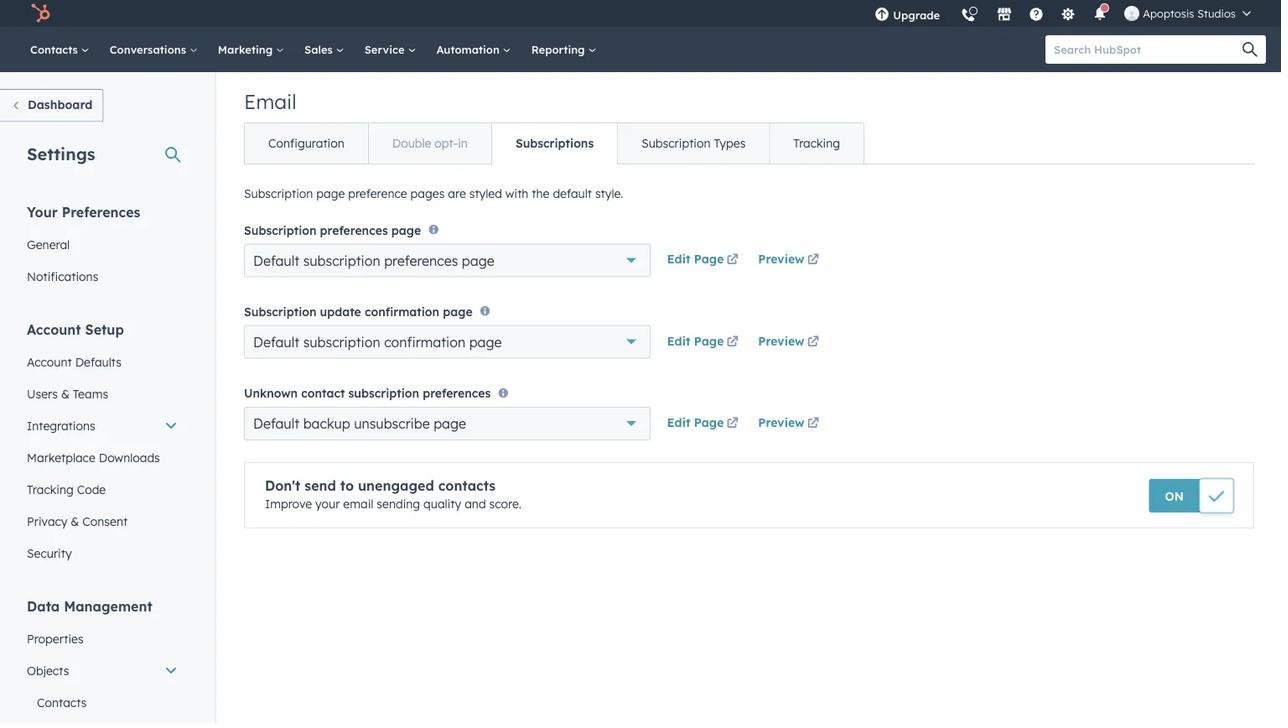 Task type: describe. For each thing, give the bounding box(es) containing it.
reporting
[[532, 42, 588, 56]]

page for default subscription preferences page
[[694, 252, 724, 266]]

default
[[553, 186, 592, 201]]

dashboard link
[[0, 89, 103, 122]]

& for users
[[61, 386, 70, 401]]

apoptosis studios
[[1143, 6, 1236, 20]]

sales
[[305, 42, 336, 56]]

preferences
[[62, 203, 140, 220]]

hubspot link
[[20, 3, 63, 23]]

calling icon button
[[955, 2, 983, 26]]

subscription types
[[642, 136, 746, 151]]

security link
[[17, 537, 188, 569]]

account setup
[[27, 321, 124, 338]]

integrations button
[[17, 410, 188, 442]]

double
[[392, 136, 431, 151]]

default subscription confirmation page button
[[244, 325, 651, 359]]

general
[[27, 237, 70, 252]]

tracking for tracking
[[794, 136, 841, 151]]

edit page for default subscription preferences page
[[667, 252, 724, 266]]

users & teams link
[[17, 378, 188, 410]]

style.
[[595, 186, 624, 201]]

to
[[340, 477, 354, 494]]

default backup unsubscribe page
[[253, 415, 466, 432]]

marketplace downloads link
[[17, 442, 188, 473]]

default for default backup unsubscribe page
[[253, 415, 300, 432]]

privacy & consent link
[[17, 505, 188, 537]]

& for privacy
[[71, 514, 79, 528]]

preview link for default subscription confirmation page
[[759, 332, 822, 352]]

default for default subscription confirmation page
[[253, 334, 300, 350]]

the
[[532, 186, 550, 201]]

tracking link
[[769, 123, 864, 164]]

settings link
[[1051, 0, 1086, 27]]

management
[[64, 598, 152, 614]]

quality
[[424, 497, 462, 511]]

marketplace
[[27, 450, 95, 465]]

tara schultz image
[[1125, 6, 1140, 21]]

automation link
[[426, 27, 521, 72]]

preview for default subscription preferences page
[[759, 252, 805, 266]]

1 vertical spatial contacts link
[[17, 687, 188, 718]]

tracking code link
[[17, 473, 188, 505]]

opt-
[[435, 136, 458, 151]]

default subscription confirmation page
[[253, 334, 502, 350]]

edit page link for default backup unsubscribe page
[[667, 414, 742, 434]]

calling icon image
[[961, 8, 977, 23]]

confirmation for update
[[365, 304, 440, 319]]

help image
[[1029, 8, 1044, 23]]

data management element
[[17, 597, 188, 723]]

edit page for default subscription confirmation page
[[667, 333, 724, 348]]

your preferences
[[27, 203, 140, 220]]

subscription preferences page
[[244, 223, 421, 237]]

navigation containing configuration
[[244, 122, 865, 164]]

with
[[506, 186, 529, 201]]

page for default subscription confirmation page
[[694, 333, 724, 348]]

edit page link for default subscription preferences page
[[667, 250, 742, 270]]

marketing link
[[208, 27, 294, 72]]

contact
[[301, 386, 345, 401]]

link opens in a new window image for "edit page" link corresponding to default backup unsubscribe page
[[727, 418, 739, 430]]

unknown contact subscription preferences
[[244, 386, 491, 401]]

users & teams
[[27, 386, 108, 401]]

types
[[714, 136, 746, 151]]

security
[[27, 546, 72, 560]]

sales link
[[294, 27, 355, 72]]

page for default subscription preferences page
[[462, 252, 495, 269]]

notifications link
[[17, 260, 188, 292]]

don't
[[265, 477, 301, 494]]

configuration
[[268, 136, 345, 151]]

subscriptions
[[516, 136, 594, 151]]

subscription types link
[[618, 123, 769, 164]]

account for account setup
[[27, 321, 81, 338]]

0 vertical spatial contacts
[[30, 42, 81, 56]]

account defaults
[[27, 354, 122, 369]]

integrations
[[27, 418, 95, 433]]

conversations
[[110, 42, 189, 56]]

unknown
[[244, 386, 298, 401]]

edit page for default backup unsubscribe page
[[667, 415, 724, 430]]

upgrade
[[893, 8, 940, 22]]

unengaged
[[358, 477, 434, 494]]

marketplaces image
[[998, 8, 1013, 23]]

dashboard
[[28, 97, 93, 112]]

improve
[[265, 497, 312, 511]]

sending
[[377, 497, 420, 511]]

data
[[27, 598, 60, 614]]

default subscription preferences page button
[[244, 244, 651, 277]]

default for default subscription preferences page
[[253, 252, 300, 269]]

preview link for default backup unsubscribe page
[[759, 414, 822, 434]]



Task type: vqa. For each thing, say whether or not it's contained in the screenshot.
User Guides "element"
no



Task type: locate. For each thing, give the bounding box(es) containing it.
unsubscribe
[[354, 415, 430, 432]]

defaults
[[75, 354, 122, 369]]

don't send to unengaged contacts improve your email sending quality and score.
[[265, 477, 522, 511]]

on
[[1166, 489, 1184, 503]]

0 horizontal spatial tracking
[[27, 482, 74, 497]]

contacts
[[438, 477, 496, 494]]

double opt-in link
[[368, 123, 491, 164]]

& right users
[[61, 386, 70, 401]]

1 vertical spatial page
[[694, 333, 724, 348]]

preference
[[348, 186, 407, 201]]

1 edit page from the top
[[667, 252, 724, 266]]

score.
[[489, 497, 522, 511]]

marketplace downloads
[[27, 450, 160, 465]]

data management
[[27, 598, 152, 614]]

marketplaces button
[[987, 0, 1023, 27]]

0 vertical spatial account
[[27, 321, 81, 338]]

account up users
[[27, 354, 72, 369]]

1 vertical spatial &
[[71, 514, 79, 528]]

confirmation down the subscription update confirmation page
[[384, 334, 466, 350]]

3 edit page link from the top
[[667, 414, 742, 434]]

default inside popup button
[[253, 252, 300, 269]]

tracking inside tracking code link
[[27, 482, 74, 497]]

settings image
[[1061, 8, 1076, 23]]

preferences up default subscription preferences page
[[320, 223, 388, 237]]

2 vertical spatial subscription
[[349, 386, 419, 401]]

default down unknown
[[253, 415, 300, 432]]

link opens in a new window image for the 'preview' "link" related to default subscription preferences page
[[808, 255, 820, 266]]

apoptosis
[[1143, 6, 1195, 20]]

0 vertical spatial &
[[61, 386, 70, 401]]

2 vertical spatial edit page link
[[667, 414, 742, 434]]

preferences up default backup unsubscribe page popup button
[[423, 386, 491, 401]]

pages
[[411, 186, 445, 201]]

subscription for subscription types
[[642, 136, 711, 151]]

0 vertical spatial preview link
[[759, 250, 822, 270]]

1 vertical spatial account
[[27, 354, 72, 369]]

2 edit from the top
[[667, 333, 691, 348]]

default backup unsubscribe page button
[[244, 407, 651, 440]]

1 vertical spatial preferences
[[384, 252, 458, 269]]

1 vertical spatial edit page
[[667, 333, 724, 348]]

& inside 'privacy & consent' link
[[71, 514, 79, 528]]

3 preview link from the top
[[759, 414, 822, 434]]

subscription update confirmation page
[[244, 304, 473, 319]]

privacy
[[27, 514, 67, 528]]

Search HubSpot search field
[[1046, 35, 1251, 64]]

2 vertical spatial preview link
[[759, 414, 822, 434]]

1 preview from the top
[[759, 252, 805, 266]]

subscription up unsubscribe
[[349, 386, 419, 401]]

preferences inside popup button
[[384, 252, 458, 269]]

2 preview link from the top
[[759, 332, 822, 352]]

0 vertical spatial tracking
[[794, 136, 841, 151]]

notifications
[[27, 269, 98, 284]]

notifications image
[[1093, 8, 1108, 23]]

1 vertical spatial contacts
[[37, 695, 87, 710]]

3 edit page from the top
[[667, 415, 724, 430]]

subscription for preferences
[[303, 252, 381, 269]]

preview link
[[759, 250, 822, 270], [759, 332, 822, 352], [759, 414, 822, 434]]

automation
[[437, 42, 503, 56]]

0 vertical spatial edit
[[667, 252, 691, 266]]

subscription inside navigation
[[642, 136, 711, 151]]

link opens in a new window image
[[727, 255, 739, 266], [808, 255, 820, 266], [727, 414, 739, 434], [808, 414, 820, 434], [727, 418, 739, 430], [808, 418, 820, 430]]

0 vertical spatial edit page
[[667, 252, 724, 266]]

page for subscription update confirmation page
[[443, 304, 473, 319]]

0 vertical spatial edit page link
[[667, 250, 742, 270]]

objects button
[[17, 655, 188, 687]]

2 vertical spatial edit
[[667, 415, 691, 430]]

search button
[[1235, 35, 1267, 64]]

1 preview link from the top
[[759, 250, 822, 270]]

navigation
[[244, 122, 865, 164]]

default up unknown
[[253, 334, 300, 350]]

contacts down objects on the left bottom of the page
[[37, 695, 87, 710]]

2 vertical spatial edit page
[[667, 415, 724, 430]]

backup
[[303, 415, 350, 432]]

0 vertical spatial page
[[694, 252, 724, 266]]

preferences
[[320, 223, 388, 237], [384, 252, 458, 269], [423, 386, 491, 401]]

confirmation for subscription
[[384, 334, 466, 350]]

0 horizontal spatial &
[[61, 386, 70, 401]]

preview for default backup unsubscribe page
[[759, 415, 805, 430]]

0 vertical spatial confirmation
[[365, 304, 440, 319]]

account setup element
[[17, 320, 188, 569]]

and
[[465, 497, 486, 511]]

2 edit page link from the top
[[667, 332, 742, 352]]

link opens in a new window image
[[727, 250, 739, 270], [808, 250, 820, 270], [727, 332, 739, 352], [808, 332, 820, 352], [727, 336, 739, 348], [808, 336, 820, 348]]

page
[[316, 186, 345, 201], [392, 223, 421, 237], [462, 252, 495, 269], [443, 304, 473, 319], [469, 334, 502, 350], [434, 415, 466, 432]]

subscription down "update"
[[303, 334, 381, 350]]

1 vertical spatial preview link
[[759, 332, 822, 352]]

edit for default backup unsubscribe page
[[667, 415, 691, 430]]

teams
[[73, 386, 108, 401]]

styled
[[469, 186, 502, 201]]

double opt-in
[[392, 136, 468, 151]]

0 vertical spatial subscription
[[303, 252, 381, 269]]

code
[[77, 482, 106, 497]]

1 edit page link from the top
[[667, 250, 742, 270]]

2 account from the top
[[27, 354, 72, 369]]

subscription for subscription preferences page
[[244, 223, 317, 237]]

1 horizontal spatial tracking
[[794, 136, 841, 151]]

1 page from the top
[[694, 252, 724, 266]]

marketing
[[218, 42, 276, 56]]

1 vertical spatial edit page link
[[667, 332, 742, 352]]

page for default backup unsubscribe page
[[434, 415, 466, 432]]

studios
[[1198, 6, 1236, 20]]

1 vertical spatial preview
[[759, 333, 805, 348]]

edit page
[[667, 252, 724, 266], [667, 333, 724, 348], [667, 415, 724, 430]]

0 vertical spatial default
[[253, 252, 300, 269]]

hubspot image
[[30, 3, 50, 23]]

are
[[448, 186, 466, 201]]

setup
[[85, 321, 124, 338]]

1 vertical spatial default
[[253, 334, 300, 350]]

2 vertical spatial default
[[253, 415, 300, 432]]

your
[[27, 203, 58, 220]]

general link
[[17, 229, 188, 260]]

page for default backup unsubscribe page
[[694, 415, 724, 430]]

email
[[343, 497, 374, 511]]

account
[[27, 321, 81, 338], [27, 354, 72, 369]]

tracking inside tracking link
[[794, 136, 841, 151]]

default down subscription preferences page
[[253, 252, 300, 269]]

1 vertical spatial confirmation
[[384, 334, 466, 350]]

subscription down subscription preferences page
[[303, 252, 381, 269]]

contacts link down hubspot link
[[20, 27, 100, 72]]

2 vertical spatial preferences
[[423, 386, 491, 401]]

1 vertical spatial subscription
[[303, 334, 381, 350]]

subscriptions link
[[491, 123, 618, 164]]

0 vertical spatial preview
[[759, 252, 805, 266]]

confirmation up default subscription confirmation page
[[365, 304, 440, 319]]

2 default from the top
[[253, 334, 300, 350]]

tracking for tracking code
[[27, 482, 74, 497]]

in
[[458, 136, 468, 151]]

privacy & consent
[[27, 514, 128, 528]]

3 page from the top
[[694, 415, 724, 430]]

subscription for subscription update confirmation page
[[244, 304, 317, 319]]

users
[[27, 386, 58, 401]]

menu containing apoptosis studios
[[865, 0, 1262, 33]]

2 vertical spatial page
[[694, 415, 724, 430]]

contacts link down objects on the left bottom of the page
[[17, 687, 188, 718]]

& inside users & teams link
[[61, 386, 70, 401]]

2 page from the top
[[694, 333, 724, 348]]

subscription inside popup button
[[303, 334, 381, 350]]

search image
[[1243, 42, 1258, 57]]

tracking
[[794, 136, 841, 151], [27, 482, 74, 497]]

objects
[[27, 663, 69, 678]]

configuration link
[[245, 123, 368, 164]]

subscription page preference pages are styled with the default style.
[[244, 186, 624, 201]]

3 preview from the top
[[759, 415, 805, 430]]

subscription
[[303, 252, 381, 269], [303, 334, 381, 350], [349, 386, 419, 401]]

properties link
[[17, 623, 188, 655]]

edit for default subscription confirmation page
[[667, 333, 691, 348]]

consent
[[82, 514, 128, 528]]

1 vertical spatial edit
[[667, 333, 691, 348]]

2 preview from the top
[[759, 333, 805, 348]]

2 vertical spatial preview
[[759, 415, 805, 430]]

tracking code
[[27, 482, 106, 497]]

apoptosis studios button
[[1115, 0, 1262, 27]]

your preferences element
[[17, 203, 188, 292]]

1 account from the top
[[27, 321, 81, 338]]

3 default from the top
[[253, 415, 300, 432]]

subscription inside popup button
[[303, 252, 381, 269]]

1 horizontal spatial &
[[71, 514, 79, 528]]

edit
[[667, 252, 691, 266], [667, 333, 691, 348], [667, 415, 691, 430]]

settings
[[27, 143, 95, 164]]

default
[[253, 252, 300, 269], [253, 334, 300, 350], [253, 415, 300, 432]]

0 vertical spatial preferences
[[320, 223, 388, 237]]

update
[[320, 304, 361, 319]]

1 vertical spatial tracking
[[27, 482, 74, 497]]

1 default from the top
[[253, 252, 300, 269]]

1 edit from the top
[[667, 252, 691, 266]]

preferences down pages
[[384, 252, 458, 269]]

menu
[[865, 0, 1262, 33]]

send
[[305, 477, 336, 494]]

contacts link
[[20, 27, 100, 72], [17, 687, 188, 718]]

account up account defaults
[[27, 321, 81, 338]]

link opens in a new window image for the 'preview' "link" for default backup unsubscribe page
[[808, 418, 820, 430]]

confirmation inside popup button
[[384, 334, 466, 350]]

& right privacy
[[71, 514, 79, 528]]

edit page link
[[667, 250, 742, 270], [667, 332, 742, 352], [667, 414, 742, 434]]

email
[[244, 89, 297, 114]]

subscription for confirmation
[[303, 334, 381, 350]]

account for account defaults
[[27, 354, 72, 369]]

link opens in a new window image for "edit page" link for default subscription preferences page
[[727, 255, 739, 266]]

conversations link
[[100, 27, 208, 72]]

3 edit from the top
[[667, 415, 691, 430]]

account defaults link
[[17, 346, 188, 378]]

0 vertical spatial contacts link
[[20, 27, 100, 72]]

subscription for subscription page preference pages are styled with the default style.
[[244, 186, 313, 201]]

reporting link
[[521, 27, 607, 72]]

properties
[[27, 631, 84, 646]]

page for default subscription confirmation page
[[469, 334, 502, 350]]

edit for default subscription preferences page
[[667, 252, 691, 266]]

edit page link for default subscription confirmation page
[[667, 332, 742, 352]]

contacts inside data management element
[[37, 695, 87, 710]]

page inside popup button
[[462, 252, 495, 269]]

contacts down hubspot link
[[30, 42, 81, 56]]

upgrade image
[[875, 8, 890, 23]]

preview link for default subscription preferences page
[[759, 250, 822, 270]]

notifications button
[[1086, 0, 1115, 27]]

2 edit page from the top
[[667, 333, 724, 348]]

default subscription preferences page
[[253, 252, 495, 269]]

preview for default subscription confirmation page
[[759, 333, 805, 348]]

service
[[365, 42, 408, 56]]

your
[[315, 497, 340, 511]]



